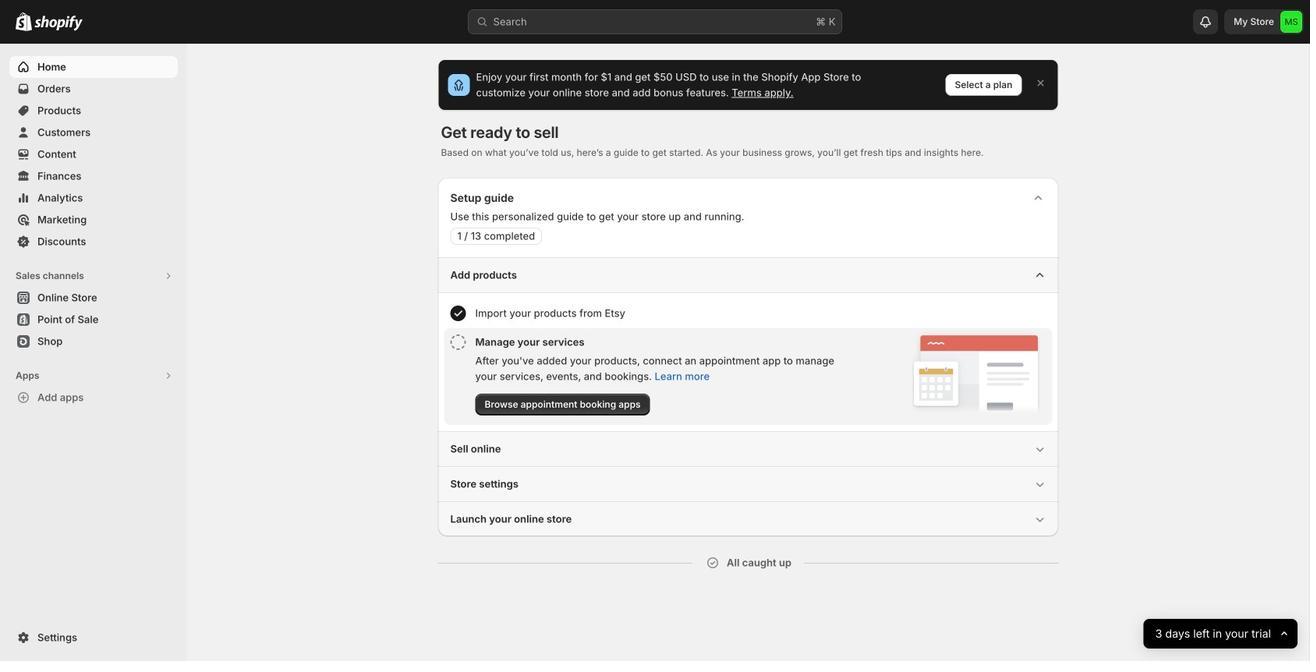 Task type: locate. For each thing, give the bounding box(es) containing it.
guide categories group
[[438, 257, 1059, 537]]

mark manage your services as done image
[[450, 335, 466, 350]]

shopify image
[[34, 15, 83, 31]]



Task type: describe. For each thing, give the bounding box(es) containing it.
my store image
[[1281, 11, 1303, 33]]

shopify image
[[16, 12, 32, 31]]

manage your services group
[[444, 328, 1053, 425]]

import your products from etsy group
[[444, 300, 1053, 328]]

add products group
[[438, 257, 1059, 431]]

mark import your products from etsy as not done image
[[450, 306, 466, 321]]

setup guide region
[[438, 178, 1059, 537]]



Task type: vqa. For each thing, say whether or not it's contained in the screenshot.
the "Add products" group
yes



